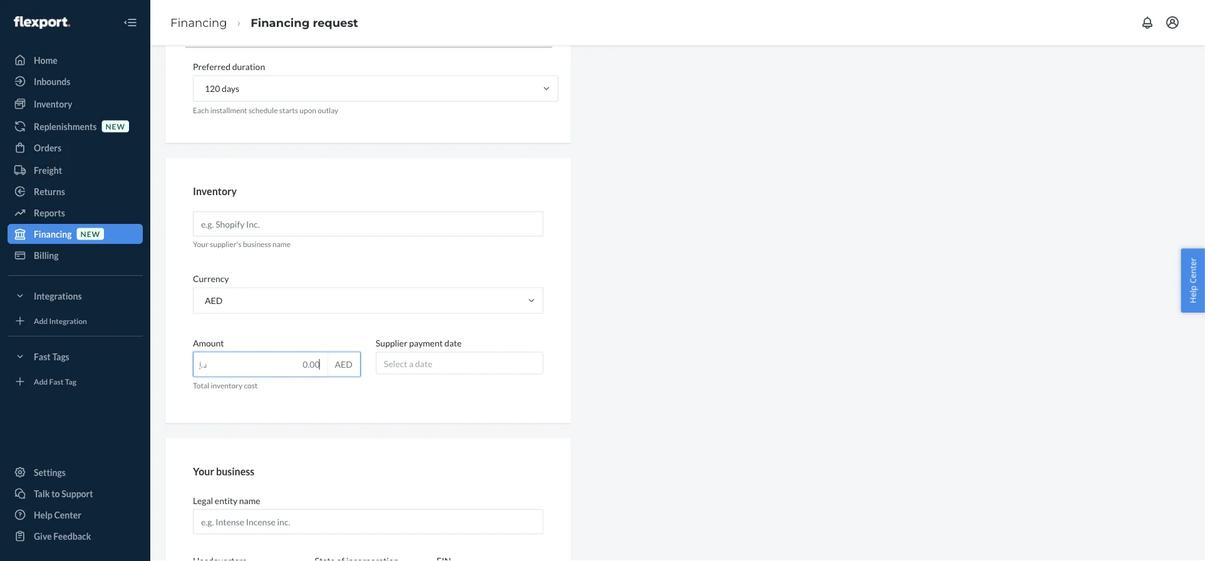 Task type: describe. For each thing, give the bounding box(es) containing it.
settings link
[[8, 463, 143, 483]]

installment
[[210, 106, 247, 115]]

days
[[222, 83, 239, 94]]

1 vertical spatial help
[[34, 510, 52, 521]]

preferred
[[193, 61, 231, 72]]

settings
[[34, 468, 66, 478]]

1 vertical spatial inventory
[[193, 185, 237, 197]]

talk to support button
[[8, 484, 143, 504]]

feedback
[[53, 531, 91, 542]]

tags
[[52, 352, 69, 362]]

fast inside add fast tag link
[[49, 377, 64, 386]]

supplier
[[376, 338, 408, 349]]

fast tags button
[[8, 347, 143, 367]]

0 horizontal spatial center
[[54, 510, 81, 521]]

each installment schedule starts upon outlay
[[193, 106, 338, 115]]

financing request link
[[251, 16, 358, 29]]

inventory
[[211, 381, 242, 390]]

0 horizontal spatial financing
[[34, 229, 72, 240]]

request
[[313, 16, 358, 29]]

inbounds link
[[8, 71, 143, 91]]

integrations
[[34, 291, 82, 302]]

currency
[[193, 274, 229, 284]]

select a date
[[384, 359, 432, 369]]

inbounds
[[34, 76, 70, 87]]

flexport logo image
[[14, 16, 70, 29]]

close navigation image
[[123, 15, 138, 30]]

date for select a date
[[415, 359, 432, 369]]

a
[[409, 359, 413, 369]]

orders
[[34, 142, 62, 153]]

total
[[193, 381, 209, 390]]

billing
[[34, 250, 59, 261]]

date for supplier payment date
[[444, 338, 462, 349]]

0 vertical spatial business
[[243, 240, 271, 249]]

1 vertical spatial aed
[[335, 359, 353, 370]]

each
[[193, 106, 209, 115]]

total inventory cost
[[193, 381, 258, 390]]

financing for the financing link
[[170, 16, 227, 29]]

returns
[[34, 186, 65, 197]]

add for add integration
[[34, 317, 48, 326]]

120 days
[[205, 83, 239, 94]]

integrations button
[[8, 286, 143, 306]]

support
[[62, 489, 93, 500]]

0 horizontal spatial name
[[239, 496, 260, 506]]

new for financing
[[81, 230, 100, 239]]

e.g. Intense Incense inc. field
[[193, 510, 543, 535]]

120
[[205, 83, 220, 94]]

integration
[[49, 317, 87, 326]]

breadcrumbs navigation
[[160, 4, 368, 41]]

financing for financing request
[[251, 16, 310, 29]]

give feedback button
[[8, 527, 143, 547]]

0 vertical spatial aed
[[205, 296, 222, 306]]

e.g. Shopify Inc. field
[[193, 212, 543, 237]]

outlay
[[318, 106, 338, 115]]

preferred duration
[[193, 61, 265, 72]]

your for your supplier's business name
[[193, 240, 208, 249]]

supplier payment date
[[376, 338, 462, 349]]

add for add fast tag
[[34, 377, 48, 386]]

help center link
[[8, 505, 143, 525]]



Task type: locate. For each thing, give the bounding box(es) containing it.
your left supplier's
[[193, 240, 208, 249]]

add integration link
[[8, 311, 143, 331]]

financing down reports
[[34, 229, 72, 240]]

1 horizontal spatial center
[[1187, 258, 1198, 284]]

entity
[[215, 496, 237, 506]]

1 horizontal spatial new
[[106, 122, 125, 131]]

0 vertical spatial new
[[106, 122, 125, 131]]

0 vertical spatial help
[[1187, 286, 1198, 304]]

financing request
[[251, 16, 358, 29]]

help
[[1187, 286, 1198, 304], [34, 510, 52, 521]]

0.00 text field
[[194, 353, 327, 377]]

0 vertical spatial fast
[[34, 352, 51, 362]]

1 your from the top
[[193, 240, 208, 249]]

amount
[[193, 338, 224, 349]]

aed
[[205, 296, 222, 306], [335, 359, 353, 370]]

2 horizontal spatial financing
[[251, 16, 310, 29]]

0 vertical spatial inventory
[[34, 99, 72, 109]]

1 horizontal spatial date
[[444, 338, 462, 349]]

reports
[[34, 208, 65, 218]]

1 vertical spatial name
[[239, 496, 260, 506]]

add fast tag link
[[8, 372, 143, 392]]

0 horizontal spatial aed
[[205, 296, 222, 306]]

1 vertical spatial business
[[216, 466, 254, 478]]

financing up duration
[[251, 16, 310, 29]]

2 your from the top
[[193, 466, 214, 478]]

your for your business
[[193, 466, 214, 478]]

home
[[34, 55, 58, 65]]

duration
[[232, 61, 265, 72]]

legal entity name
[[193, 496, 260, 506]]

home link
[[8, 50, 143, 70]]

0 vertical spatial center
[[1187, 258, 1198, 284]]

add left integration
[[34, 317, 48, 326]]

replenishments
[[34, 121, 97, 132]]

add down "fast tags"
[[34, 377, 48, 386]]

0 vertical spatial name
[[273, 240, 291, 249]]

your supplier's business name
[[193, 240, 291, 249]]

help center inside button
[[1187, 258, 1198, 304]]

select
[[384, 359, 407, 369]]

legal
[[193, 496, 213, 506]]

1 horizontal spatial aed
[[335, 359, 353, 370]]

talk to support
[[34, 489, 93, 500]]

0 horizontal spatial date
[[415, 359, 432, 369]]

payment
[[409, 338, 443, 349]]

help center button
[[1181, 249, 1205, 313]]

1 horizontal spatial financing
[[170, 16, 227, 29]]

1 horizontal spatial help center
[[1187, 258, 1198, 304]]

business up legal entity name
[[216, 466, 254, 478]]

orders link
[[8, 138, 143, 158]]

help inside button
[[1187, 286, 1198, 304]]

inventory
[[34, 99, 72, 109], [193, 185, 237, 197]]

new up orders link
[[106, 122, 125, 131]]

give feedback
[[34, 531, 91, 542]]

1 vertical spatial date
[[415, 359, 432, 369]]

0 horizontal spatial new
[[81, 230, 100, 239]]

to
[[51, 489, 60, 500]]

1 vertical spatial center
[[54, 510, 81, 521]]

inventory down inbounds
[[34, 99, 72, 109]]

fast inside fast tags dropdown button
[[34, 352, 51, 362]]

د.إ
[[199, 359, 207, 370]]

fast left tag
[[49, 377, 64, 386]]

your
[[193, 240, 208, 249], [193, 466, 214, 478]]

0 horizontal spatial inventory
[[34, 99, 72, 109]]

financing
[[170, 16, 227, 29], [251, 16, 310, 29], [34, 229, 72, 240]]

1 horizontal spatial inventory
[[193, 185, 237, 197]]

freight
[[34, 165, 62, 176]]

aed left select
[[335, 359, 353, 370]]

talk
[[34, 489, 50, 500]]

give
[[34, 531, 52, 542]]

open notifications image
[[1140, 15, 1155, 30]]

schedule
[[249, 106, 278, 115]]

0 vertical spatial your
[[193, 240, 208, 249]]

freight link
[[8, 160, 143, 180]]

1 vertical spatial help center
[[34, 510, 81, 521]]

add integration
[[34, 317, 87, 326]]

date
[[444, 338, 462, 349], [415, 359, 432, 369]]

0 vertical spatial add
[[34, 317, 48, 326]]

fast left the tags
[[34, 352, 51, 362]]

financing up "preferred"
[[170, 16, 227, 29]]

inventory up supplier's
[[193, 185, 237, 197]]

supplier's
[[210, 240, 241, 249]]

2 add from the top
[[34, 377, 48, 386]]

cost
[[244, 381, 258, 390]]

tag
[[65, 377, 76, 386]]

new
[[106, 122, 125, 131], [81, 230, 100, 239]]

inventory link
[[8, 94, 143, 114]]

help center
[[1187, 258, 1198, 304], [34, 510, 81, 521]]

fast tags
[[34, 352, 69, 362]]

0 vertical spatial help center
[[1187, 258, 1198, 304]]

billing link
[[8, 246, 143, 266]]

business right supplier's
[[243, 240, 271, 249]]

reports link
[[8, 203, 143, 223]]

your up 'legal'
[[193, 466, 214, 478]]

1 horizontal spatial help
[[1187, 286, 1198, 304]]

0 vertical spatial date
[[444, 338, 462, 349]]

name right supplier's
[[273, 240, 291, 249]]

add fast tag
[[34, 377, 76, 386]]

0 horizontal spatial help center
[[34, 510, 81, 521]]

center
[[1187, 258, 1198, 284], [54, 510, 81, 521]]

returns link
[[8, 182, 143, 202]]

fast
[[34, 352, 51, 362], [49, 377, 64, 386]]

1 add from the top
[[34, 317, 48, 326]]

new for replenishments
[[106, 122, 125, 131]]

1 horizontal spatial name
[[273, 240, 291, 249]]

add
[[34, 317, 48, 326], [34, 377, 48, 386]]

new down "reports" link
[[81, 230, 100, 239]]

1 vertical spatial new
[[81, 230, 100, 239]]

date right 'a'
[[415, 359, 432, 369]]

open account menu image
[[1165, 15, 1180, 30]]

starts
[[279, 106, 298, 115]]

name
[[273, 240, 291, 249], [239, 496, 260, 506]]

name right entity
[[239, 496, 260, 506]]

center inside button
[[1187, 258, 1198, 284]]

1 vertical spatial add
[[34, 377, 48, 386]]

aed down currency
[[205, 296, 222, 306]]

financing link
[[170, 16, 227, 29]]

1 vertical spatial your
[[193, 466, 214, 478]]

0 horizontal spatial help
[[34, 510, 52, 521]]

business
[[243, 240, 271, 249], [216, 466, 254, 478]]

upon
[[300, 106, 316, 115]]

date right payment
[[444, 338, 462, 349]]

1 vertical spatial fast
[[49, 377, 64, 386]]

your business
[[193, 466, 254, 478]]



Task type: vqa. For each thing, say whether or not it's contained in the screenshot.
top 'Products'
no



